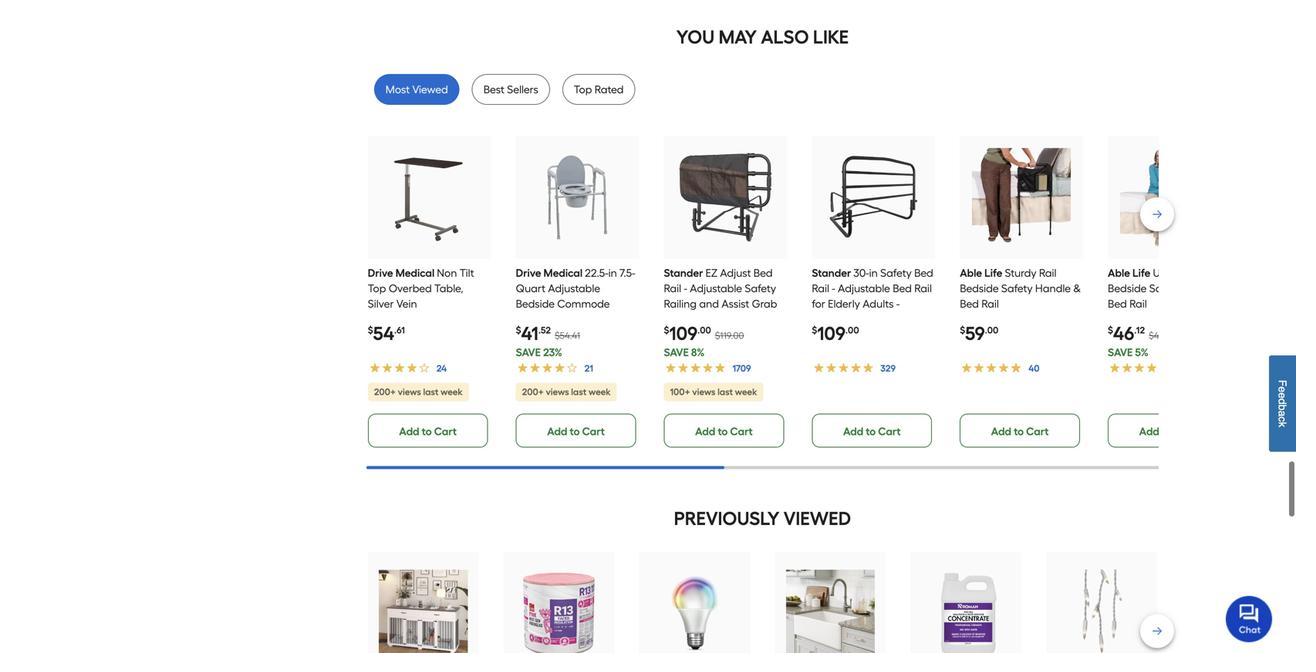 Task type: vqa. For each thing, say whether or not it's contained in the screenshot.
also
yes



Task type: describe. For each thing, give the bounding box(es) containing it.
add to cart for save 8%
[[695, 425, 753, 438]]

like
[[813, 26, 849, 48]]

$ 59 .00
[[960, 322, 998, 345]]

f
[[1276, 380, 1289, 387]]

2 109 list item from the left
[[812, 136, 935, 448]]

ez
[[705, 266, 717, 280]]

200+ for 54
[[374, 386, 396, 398]]

universal
[[1153, 266, 1198, 280]]

seniors
[[699, 313, 735, 326]]

universal bedside safety handle & bed rail
[[1108, 266, 1229, 310]]

.12
[[1134, 325, 1145, 336]]

d
[[1276, 399, 1289, 405]]

cart for 54
[[434, 425, 457, 438]]

add for 59
[[991, 425, 1011, 438]]

table,
[[434, 282, 463, 295]]

able life for 59
[[960, 266, 1002, 280]]

last for 54
[[423, 386, 438, 398]]

you
[[676, 26, 715, 48]]

30-
[[853, 266, 869, 280]]

& inside universal bedside safety handle & bed rail
[[1221, 282, 1229, 295]]

54
[[373, 322, 394, 345]]

bed right the 30-
[[914, 266, 933, 280]]

$54.41
[[555, 330, 580, 342]]

able for save 5%
[[1108, 266, 1130, 280]]

may
[[719, 26, 757, 48]]

rated
[[595, 83, 624, 96]]

stander for save 8%
[[664, 266, 703, 280]]

grab
[[752, 297, 777, 310]]

bedside inside sturdy rail bedside safety handle & bed rail
[[960, 282, 999, 295]]

to for 59
[[1014, 425, 1024, 438]]

safety inside ez adjust bed rail - adjustable safety railing and assist grab bar for seniors
[[745, 282, 776, 295]]

rail inside universal bedside safety handle & bed rail
[[1129, 297, 1147, 310]]

vein
[[396, 297, 417, 310]]

7.5-
[[620, 266, 635, 280]]

cart for save 8%
[[730, 425, 753, 438]]

save for 109
[[664, 346, 689, 359]]

and
[[699, 297, 719, 310]]

previously viewed heading
[[366, 503, 1159, 534]]

tilt
[[460, 266, 474, 280]]

drive medical non tilt top overbed table, silver vein image
[[380, 148, 479, 247]]

best sellers
[[483, 83, 538, 96]]

8%
[[691, 346, 705, 359]]

46
[[1113, 322, 1134, 345]]

overbed
[[389, 282, 432, 295]]

life for save 5%
[[1132, 266, 1150, 280]]

& inside '30-in safety bed rail - adjustable bed rail for elderly adults - prevent falls & assist with transfers - collapsible design'
[[875, 313, 883, 326]]

100+ views last week
[[670, 386, 757, 398]]

adults
[[863, 297, 894, 310]]

medical for save 23%
[[544, 266, 582, 280]]

stander ez adjust bed rail - adjustable safety railing and assist grab bar for seniors image
[[676, 148, 775, 247]]

cart for save 23%
[[582, 425, 605, 438]]

& inside sturdy rail bedside safety handle & bed rail
[[1073, 282, 1081, 295]]

$ for $ 109 .00 $119.00 save 8%
[[664, 325, 669, 336]]

for inside ez adjust bed rail - adjustable safety railing and assist grab bar for seniors
[[683, 313, 697, 326]]

add for 109
[[843, 425, 863, 438]]

add to cart for 109
[[843, 425, 901, 438]]

41 list item
[[516, 136, 639, 448]]

22.5-in 7.5- quart adjustable bedside commode
[[516, 266, 635, 310]]

$ 109 .00
[[812, 322, 859, 345]]

add to cart for save 23%
[[547, 425, 605, 438]]

you may also like
[[676, 26, 849, 48]]

$49.00
[[1149, 330, 1177, 342]]

$ for $ 59 .00
[[960, 325, 965, 336]]

week for 54
[[441, 386, 463, 398]]

with
[[812, 328, 833, 341]]

200+ views last week for save 23%
[[522, 386, 611, 398]]

transfers
[[835, 328, 880, 341]]

sellers
[[507, 83, 538, 96]]

week for save 8%
[[735, 386, 757, 398]]

save for 41
[[516, 346, 541, 359]]

.52
[[538, 325, 551, 336]]

add to cart link for 59
[[960, 414, 1080, 448]]

assist inside ez adjust bed rail - adjustable safety railing and assist grab bar for seniors
[[722, 297, 749, 310]]

to for 54
[[422, 425, 432, 438]]

f e e d b a c k button
[[1269, 356, 1296, 452]]

previously
[[674, 508, 780, 530]]

viewed for previously viewed
[[784, 508, 851, 530]]

collapsible
[[812, 344, 866, 357]]

adjustable inside 22.5-in 7.5- quart adjustable bedside commode
[[548, 282, 600, 295]]

in for 109
[[869, 266, 878, 280]]

most viewed
[[386, 83, 448, 96]]

.00 for 59
[[985, 325, 998, 336]]

drive for 54
[[368, 266, 393, 280]]

bed inside ez adjust bed rail - adjustable safety railing and assist grab bar for seniors
[[754, 266, 773, 280]]

drive medical for 54
[[368, 266, 434, 280]]

also
[[761, 26, 809, 48]]

add to cart for 54
[[399, 425, 457, 438]]

previously viewed
[[674, 508, 851, 530]]

top rated
[[574, 83, 624, 96]]

109 for $ 109 .00 $119.00 save 8%
[[669, 322, 697, 345]]

$ 46 .12 $49.00 save 5%
[[1108, 322, 1177, 359]]

week for save 23%
[[589, 386, 611, 398]]

life for 59
[[984, 266, 1002, 280]]

a
[[1276, 411, 1289, 417]]

c
[[1276, 417, 1289, 422]]

add to cart link for 54
[[368, 414, 488, 448]]

cart for 59
[[1026, 425, 1049, 438]]

sturdy rail bedside safety handle & bed rail
[[960, 266, 1081, 310]]

cart for 109
[[878, 425, 901, 438]]

$ for $ 46 .12 $49.00 save 5%
[[1108, 325, 1113, 336]]

handle inside sturdy rail bedside safety handle & bed rail
[[1035, 282, 1071, 295]]

bar
[[664, 313, 681, 326]]

rail inside ez adjust bed rail - adjustable safety railing and assist grab bar for seniors
[[664, 282, 681, 295]]

bedside inside 22.5-in 7.5- quart adjustable bedside commode
[[516, 297, 555, 310]]

able life universal bedside safety handle & bed rail image
[[1120, 148, 1219, 247]]

54 list item
[[368, 136, 491, 448]]

to for save 8%
[[718, 425, 728, 438]]



Task type: locate. For each thing, give the bounding box(es) containing it.
0 horizontal spatial top
[[368, 282, 386, 295]]

100+
[[670, 386, 690, 398]]

last for save 23%
[[571, 386, 586, 398]]

- up railing
[[684, 282, 687, 295]]

4 cart from the left
[[878, 425, 901, 438]]

able inside 46 list item
[[1108, 266, 1130, 280]]

save
[[516, 346, 541, 359], [664, 346, 689, 359], [1108, 346, 1133, 359]]

save inside $ 41 .52 $54.41 save 23%
[[516, 346, 541, 359]]

200+ views last week inside 41 list item
[[522, 386, 611, 398]]

$ inside $ 54 .61
[[368, 325, 373, 336]]

non tilt top overbed table, silver vein
[[368, 266, 474, 310]]

1 cart from the left
[[434, 425, 457, 438]]

save for 46
[[1108, 346, 1133, 359]]

views inside 109 list item
[[692, 386, 715, 398]]

1 views from the left
[[398, 386, 421, 398]]

1 109 list item from the left
[[664, 136, 787, 448]]

109 for $ 109 .00
[[817, 322, 845, 345]]

f e e d b a c k
[[1276, 380, 1289, 428]]

3 save from the left
[[1108, 346, 1133, 359]]

views for 54
[[398, 386, 421, 398]]

0 horizontal spatial week
[[441, 386, 463, 398]]

2 cart from the left
[[582, 425, 605, 438]]

last for save 8%
[[718, 386, 733, 398]]

1 $ from the left
[[368, 325, 373, 336]]

add inside 41 list item
[[547, 425, 567, 438]]

medical inside 54 list item
[[396, 266, 434, 280]]

2 stander from the left
[[812, 266, 851, 280]]

in up adults
[[869, 266, 878, 280]]

2 save from the left
[[664, 346, 689, 359]]

$ inside $ 109 .00 $119.00 save 8%
[[664, 325, 669, 336]]

1 horizontal spatial save
[[664, 346, 689, 359]]

3 $ from the left
[[664, 325, 669, 336]]

week inside 54 list item
[[441, 386, 463, 398]]

1 horizontal spatial week
[[589, 386, 611, 398]]

stander for 109
[[812, 266, 851, 280]]

cart inside 41 list item
[[582, 425, 605, 438]]

bedside up $ 59 .00
[[960, 282, 999, 295]]

200+ views last week for 54
[[374, 386, 463, 398]]

ez adjust bed rail - adjustable safety railing and assist grab bar for seniors
[[664, 266, 777, 326]]

2 medical from the left
[[544, 266, 582, 280]]

save left '8%'
[[664, 346, 689, 359]]

able
[[960, 266, 982, 280], [1108, 266, 1130, 280]]

prevent
[[812, 313, 849, 326]]

0 horizontal spatial life
[[984, 266, 1002, 280]]

medical for 54
[[396, 266, 434, 280]]

views inside 54 list item
[[398, 386, 421, 398]]

week
[[441, 386, 463, 398], [589, 386, 611, 398], [735, 386, 757, 398]]

in inside '30-in safety bed rail - adjustable bed rail for elderly adults - prevent falls & assist with transfers - collapsible design'
[[869, 266, 878, 280]]

1 medical from the left
[[396, 266, 434, 280]]

1 to from the left
[[422, 425, 432, 438]]

1 adjustable from the left
[[548, 282, 600, 295]]

assist down adults
[[885, 313, 913, 326]]

1 drive from the left
[[368, 266, 393, 280]]

views down .61
[[398, 386, 421, 398]]

add to cart link inside 54 list item
[[368, 414, 488, 448]]

drive medical 22.5-in 7.5-quart adjustable bedside commode image
[[528, 148, 627, 247]]

last
[[423, 386, 438, 398], [571, 386, 586, 398], [718, 386, 733, 398]]

0 horizontal spatial bedside
[[516, 297, 555, 310]]

add for save 23%
[[547, 425, 567, 438]]

22.5-
[[585, 266, 608, 280]]

medical up overbed
[[396, 266, 434, 280]]

sturdy
[[1005, 266, 1036, 280]]

200+
[[374, 386, 396, 398], [522, 386, 544, 398]]

1 109 from the left
[[669, 322, 697, 345]]

0 vertical spatial viewed
[[412, 83, 448, 96]]

drive medical inside 41 list item
[[516, 266, 582, 280]]

3 to from the left
[[718, 425, 728, 438]]

drive for save 23%
[[516, 266, 541, 280]]

3 .00 from the left
[[985, 325, 998, 336]]

feit electric feit smart wifi 60-watt eq a19 full spectrum medium base (e-26) dimmable smart led light bulb (3-pack) image
[[650, 570, 739, 653]]

2 able from the left
[[1108, 266, 1130, 280]]

drive medical for save 23%
[[516, 266, 582, 280]]

chat invite button image
[[1226, 596, 1273, 643]]

2 109 from the left
[[817, 322, 845, 345]]

2 horizontal spatial save
[[1108, 346, 1133, 359]]

in
[[608, 266, 617, 280], [869, 266, 878, 280]]

- up the elderly
[[832, 282, 835, 295]]

bed inside universal bedside safety handle & bed rail
[[1108, 297, 1127, 310]]

2 add to cart link from the left
[[516, 414, 636, 448]]

2 last from the left
[[571, 386, 586, 398]]

$ inside $ 46 .12 $49.00 save 5%
[[1108, 325, 1113, 336]]

cart inside 54 list item
[[434, 425, 457, 438]]

drive medical inside 54 list item
[[368, 266, 434, 280]]

0 horizontal spatial 200+ views last week
[[374, 386, 463, 398]]

drive inside 41 list item
[[516, 266, 541, 280]]

e
[[1276, 387, 1289, 393], [1276, 393, 1289, 399]]

views for save 23%
[[546, 386, 569, 398]]

200+ inside 41 list item
[[522, 386, 544, 398]]

2 to from the left
[[570, 425, 580, 438]]

1 horizontal spatial medical
[[544, 266, 582, 280]]

0 horizontal spatial for
[[683, 313, 697, 326]]

commode
[[557, 297, 610, 310]]

2 views from the left
[[546, 386, 569, 398]]

$ down silver
[[368, 325, 373, 336]]

1 horizontal spatial assist
[[885, 313, 913, 326]]

$ inside $ 41 .52 $54.41 save 23%
[[516, 325, 521, 336]]

able life inside 59 list item
[[960, 266, 1002, 280]]

3 last from the left
[[718, 386, 733, 398]]

4 add to cart from the left
[[843, 425, 901, 438]]

adjustable down ez
[[690, 282, 742, 295]]

1 vertical spatial assist
[[885, 313, 913, 326]]

1 able from the left
[[960, 266, 982, 280]]

top up silver
[[368, 282, 386, 295]]

2 in from the left
[[869, 266, 878, 280]]

top left rated
[[574, 83, 592, 96]]

for up prevent
[[812, 297, 825, 310]]

3 adjustable from the left
[[838, 282, 890, 295]]

0 horizontal spatial stander
[[664, 266, 703, 280]]

able life for save 5%
[[1108, 266, 1150, 280]]

adjustable up commode
[[548, 282, 600, 295]]

most
[[386, 83, 410, 96]]

drive up silver
[[368, 266, 393, 280]]

add to cart link
[[368, 414, 488, 448], [516, 414, 636, 448], [664, 414, 784, 448], [812, 414, 932, 448], [960, 414, 1080, 448]]

0 vertical spatial top
[[574, 83, 592, 96]]

add to cart link inside 41 list item
[[516, 414, 636, 448]]

0 horizontal spatial handle
[[1035, 282, 1071, 295]]

$ down railing
[[664, 325, 669, 336]]

adjust
[[720, 266, 751, 280]]

$ 54 .61
[[368, 322, 405, 345]]

2 e from the top
[[1276, 393, 1289, 399]]

.00 inside $ 109 .00
[[845, 325, 859, 336]]

0 horizontal spatial drive
[[368, 266, 393, 280]]

add for save 8%
[[695, 425, 715, 438]]

.00 inside $ 59 .00
[[985, 325, 998, 336]]

46 list item
[[1108, 136, 1231, 448]]

$ 109 .00 $119.00 save 8%
[[664, 322, 744, 359]]

1 horizontal spatial 109 list item
[[812, 136, 935, 448]]

able life left sturdy
[[960, 266, 1002, 280]]

1 add from the left
[[399, 425, 419, 438]]

medical left 22.5-
[[544, 266, 582, 280]]

drive up quart
[[516, 266, 541, 280]]

views down 23%
[[546, 386, 569, 398]]

1 200+ views last week from the left
[[374, 386, 463, 398]]

assist inside '30-in safety bed rail - adjustable bed rail for elderly adults - prevent falls & assist with transfers - collapsible design'
[[885, 313, 913, 326]]

$ for $ 41 .52 $54.41 save 23%
[[516, 325, 521, 336]]

to for save 23%
[[570, 425, 580, 438]]

safety inside universal bedside safety handle & bed rail
[[1149, 282, 1181, 295]]

5%
[[1135, 346, 1148, 359]]

medical
[[396, 266, 434, 280], [544, 266, 582, 280]]

200+ inside 54 list item
[[374, 386, 396, 398]]

to inside 59 list item
[[1014, 425, 1024, 438]]

4 add to cart link from the left
[[812, 414, 932, 448]]

$ up collapsible
[[812, 325, 817, 336]]

23%
[[543, 346, 562, 359]]

1 horizontal spatial drive
[[516, 266, 541, 280]]

safety right the 30-
[[880, 266, 912, 280]]

1 horizontal spatial in
[[869, 266, 878, 280]]

life inside 59 list item
[[984, 266, 1002, 280]]

&
[[1073, 282, 1081, 295], [1221, 282, 1229, 295], [875, 313, 883, 326]]

top
[[574, 83, 592, 96], [368, 282, 386, 295]]

1 horizontal spatial drive medical
[[516, 266, 582, 280]]

to
[[422, 425, 432, 438], [570, 425, 580, 438], [718, 425, 728, 438], [866, 425, 876, 438], [1014, 425, 1024, 438]]

1 add to cart from the left
[[399, 425, 457, 438]]

top inside non tilt top overbed table, silver vein
[[368, 282, 386, 295]]

able inside 59 list item
[[960, 266, 982, 280]]

drive medical up quart
[[516, 266, 582, 280]]

able for 59
[[960, 266, 982, 280]]

safety down the universal
[[1149, 282, 1181, 295]]

2 life from the left
[[1132, 266, 1150, 280]]

assist
[[722, 297, 749, 310], [885, 313, 913, 326]]

$ 41 .52 $54.41 save 23%
[[516, 322, 580, 359]]

bed right the "adjust"
[[754, 266, 773, 280]]

add
[[399, 425, 419, 438], [547, 425, 567, 438], [695, 425, 715, 438], [843, 425, 863, 438], [991, 425, 1011, 438]]

1 last from the left
[[423, 386, 438, 398]]

2 able life from the left
[[1108, 266, 1150, 280]]

1 horizontal spatial &
[[1073, 282, 1081, 295]]

for inside '30-in safety bed rail - adjustable bed rail for elderly adults - prevent falls & assist with transfers - collapsible design'
[[812, 297, 825, 310]]

safety up "grab"
[[745, 282, 776, 295]]

1 drive medical from the left
[[368, 266, 434, 280]]

.00 up '8%'
[[697, 325, 711, 336]]

0 horizontal spatial 200+
[[374, 386, 396, 398]]

3 add from the left
[[695, 425, 715, 438]]

views for save 8%
[[692, 386, 715, 398]]

200+ views last week down 23%
[[522, 386, 611, 398]]

1 horizontal spatial able
[[1108, 266, 1130, 280]]

2 handle from the left
[[1183, 282, 1219, 295]]

1 horizontal spatial views
[[546, 386, 569, 398]]

2 horizontal spatial bedside
[[1108, 282, 1147, 295]]

- inside ez adjust bed rail - adjustable safety railing and assist grab bar for seniors
[[684, 282, 687, 295]]

add inside 54 list item
[[399, 425, 419, 438]]

assist up seniors
[[722, 297, 749, 310]]

bedside down quart
[[516, 297, 555, 310]]

bed up adults
[[893, 282, 912, 295]]

2 horizontal spatial .00
[[985, 325, 998, 336]]

59 list item
[[960, 136, 1083, 448]]

to inside 54 list item
[[422, 425, 432, 438]]

adjustable
[[548, 282, 600, 295], [690, 282, 742, 295], [838, 282, 890, 295]]

-
[[684, 282, 687, 295], [832, 282, 835, 295], [896, 297, 900, 310], [883, 328, 886, 341]]

midham composite indoor extra large dog image
[[379, 570, 468, 653]]

save down 46
[[1108, 346, 1133, 359]]

.61
[[394, 325, 405, 336]]

2 200+ from the left
[[522, 386, 544, 398]]

adjustable inside ez adjust bed rail - adjustable safety railing and assist grab bar for seniors
[[690, 282, 742, 295]]

0 horizontal spatial save
[[516, 346, 541, 359]]

in for save 23%
[[608, 266, 617, 280]]

1 handle from the left
[[1035, 282, 1071, 295]]

1 horizontal spatial stander
[[812, 266, 851, 280]]

in inside 22.5-in 7.5- quart adjustable bedside commode
[[608, 266, 617, 280]]

41
[[521, 322, 538, 345]]

200+ down 23%
[[522, 386, 544, 398]]

design
[[869, 344, 902, 357]]

1 horizontal spatial 200+ views last week
[[522, 386, 611, 398]]

drive medical
[[368, 266, 434, 280], [516, 266, 582, 280]]

add to cart link for save 23%
[[516, 414, 636, 448]]

0 horizontal spatial able life
[[960, 266, 1002, 280]]

cart
[[434, 425, 457, 438], [582, 425, 605, 438], [730, 425, 753, 438], [878, 425, 901, 438], [1026, 425, 1049, 438]]

bed up 59
[[960, 297, 979, 310]]

life left sturdy
[[984, 266, 1002, 280]]

$ left '.52'
[[516, 325, 521, 336]]

200+ views last week inside 54 list item
[[374, 386, 463, 398]]

1 vertical spatial viewed
[[784, 508, 851, 530]]

5 add to cart from the left
[[991, 425, 1049, 438]]

1 .00 from the left
[[697, 325, 711, 336]]

200+ for save 23%
[[522, 386, 544, 398]]

109 inside $ 109 .00 $119.00 save 8%
[[669, 322, 697, 345]]

ge string-a-long 300-count constant clear mini incandescent plug-in christmas icicle lights image
[[1057, 570, 1146, 653]]

add to cart inside 59 list item
[[991, 425, 1049, 438]]

stander left ez
[[664, 266, 703, 280]]

1 week from the left
[[441, 386, 463, 398]]

1 horizontal spatial bedside
[[960, 282, 999, 295]]

0 horizontal spatial able
[[960, 266, 982, 280]]

6 $ from the left
[[1108, 325, 1113, 336]]

0 horizontal spatial assist
[[722, 297, 749, 310]]

week inside 41 list item
[[589, 386, 611, 398]]

3 cart from the left
[[730, 425, 753, 438]]

add to cart link for 109
[[812, 414, 932, 448]]

k
[[1276, 422, 1289, 428]]

3 add to cart from the left
[[695, 425, 753, 438]]

4 add from the left
[[843, 425, 863, 438]]

$ down sturdy rail bedside safety handle & bed rail
[[960, 325, 965, 336]]

1 horizontal spatial life
[[1132, 266, 1150, 280]]

1 horizontal spatial top
[[574, 83, 592, 96]]

add to cart for 59
[[991, 425, 1049, 438]]

able left sturdy
[[960, 266, 982, 280]]

$ for $ 109 .00
[[812, 325, 817, 336]]

1 able life from the left
[[960, 266, 1002, 280]]

$ inside $ 109 .00
[[812, 325, 817, 336]]

1 in from the left
[[608, 266, 617, 280]]

1 horizontal spatial 109
[[817, 322, 845, 345]]

views inside 41 list item
[[546, 386, 569, 398]]

stander left the 30-
[[812, 266, 851, 280]]

1 e from the top
[[1276, 387, 1289, 393]]

0 vertical spatial for
[[812, 297, 825, 310]]

0 horizontal spatial &
[[875, 313, 883, 326]]

e up d
[[1276, 387, 1289, 393]]

non
[[437, 266, 457, 280]]

add to cart link inside 59 list item
[[960, 414, 1080, 448]]

2 horizontal spatial views
[[692, 386, 715, 398]]

109 list item
[[664, 136, 787, 448], [812, 136, 935, 448]]

safety inside '30-in safety bed rail - adjustable bed rail for elderly adults - prevent falls & assist with transfers - collapsible design'
[[880, 266, 912, 280]]

2 horizontal spatial adjustable
[[838, 282, 890, 295]]

1 horizontal spatial .00
[[845, 325, 859, 336]]

life
[[984, 266, 1002, 280], [1132, 266, 1150, 280]]

1 horizontal spatial for
[[812, 297, 825, 310]]

bedside inside universal bedside safety handle & bed rail
[[1108, 282, 1147, 295]]

200+ views last week down .61
[[374, 386, 463, 398]]

save inside $ 109 .00 $119.00 save 8%
[[664, 346, 689, 359]]

- up design
[[883, 328, 886, 341]]

2 horizontal spatial last
[[718, 386, 733, 398]]

0 horizontal spatial .00
[[697, 325, 711, 336]]

drive medical up overbed
[[368, 266, 434, 280]]

best
[[483, 83, 504, 96]]

drive inside 54 list item
[[368, 266, 393, 280]]

medical inside 41 list item
[[544, 266, 582, 280]]

in left 7.5-
[[608, 266, 617, 280]]

$ left .12
[[1108, 325, 1113, 336]]

59
[[965, 322, 985, 345]]

save down 41
[[516, 346, 541, 359]]

life inside 46 list item
[[1132, 266, 1150, 280]]

bed
[[754, 266, 773, 280], [914, 266, 933, 280], [893, 282, 912, 295], [960, 297, 979, 310], [1108, 297, 1127, 310]]

piranha 32-oz concentrate wallpaper remover image
[[922, 570, 1010, 653]]

bed up 46
[[1108, 297, 1127, 310]]

silver
[[368, 297, 394, 310]]

able life sturdy rail bedside safety handle & bed rail image
[[972, 148, 1071, 247]]

viewed
[[412, 83, 448, 96], [784, 508, 851, 530]]

0 vertical spatial assist
[[722, 297, 749, 310]]

to for 109
[[866, 425, 876, 438]]

e up b
[[1276, 393, 1289, 399]]

2 200+ views last week from the left
[[522, 386, 611, 398]]

handle down sturdy
[[1035, 282, 1071, 295]]

adjustable inside '30-in safety bed rail - adjustable bed rail for elderly adults - prevent falls & assist with transfers - collapsible design'
[[838, 282, 890, 295]]

5 to from the left
[[1014, 425, 1024, 438]]

bed inside sturdy rail bedside safety handle & bed rail
[[960, 297, 979, 310]]

5 add to cart link from the left
[[960, 414, 1080, 448]]

200+ down 54
[[374, 386, 396, 398]]

2 week from the left
[[589, 386, 611, 398]]

elderly
[[828, 297, 860, 310]]

stander
[[664, 266, 703, 280], [812, 266, 851, 280]]

b
[[1276, 405, 1289, 411]]

.00 down sturdy rail bedside safety handle & bed rail
[[985, 325, 998, 336]]

2 add to cart from the left
[[547, 425, 605, 438]]

3 week from the left
[[735, 386, 757, 398]]

0 horizontal spatial drive medical
[[368, 266, 434, 280]]

.00 up collapsible
[[845, 325, 859, 336]]

able life
[[960, 266, 1002, 280], [1108, 266, 1150, 280]]

handle inside universal bedside safety handle & bed rail
[[1183, 282, 1219, 295]]

.00 for 109
[[845, 325, 859, 336]]

add to cart link for save 8%
[[664, 414, 784, 448]]

1 horizontal spatial handle
[[1183, 282, 1219, 295]]

5 add from the left
[[991, 425, 1011, 438]]

2 horizontal spatial week
[[735, 386, 757, 398]]

1 stander from the left
[[664, 266, 703, 280]]

viewed inside heading
[[784, 508, 851, 530]]

0 horizontal spatial last
[[423, 386, 438, 398]]

1 200+ from the left
[[374, 386, 396, 398]]

handle
[[1035, 282, 1071, 295], [1183, 282, 1219, 295]]

railing
[[664, 297, 697, 310]]

2 horizontal spatial &
[[1221, 282, 1229, 295]]

200+ views last week
[[374, 386, 463, 398], [522, 386, 611, 398]]

for right bar
[[683, 313, 697, 326]]

3 add to cart link from the left
[[664, 414, 784, 448]]

3 views from the left
[[692, 386, 715, 398]]

0 horizontal spatial adjustable
[[548, 282, 600, 295]]

views right 100+
[[692, 386, 715, 398]]

for
[[812, 297, 825, 310], [683, 313, 697, 326]]

0 horizontal spatial views
[[398, 386, 421, 398]]

1 save from the left
[[516, 346, 541, 359]]

add to cart inside 54 list item
[[399, 425, 457, 438]]

sinkology turner undermount farmhouse apron front 30-in x 18-in crisp white fireclay single bowl kitchen sink image
[[786, 570, 875, 653]]

1 horizontal spatial last
[[571, 386, 586, 398]]

5 $ from the left
[[960, 325, 965, 336]]

.00 inside $ 109 .00 $119.00 save 8%
[[697, 325, 711, 336]]

109
[[669, 322, 697, 345], [817, 322, 845, 345]]

2 add from the left
[[547, 425, 567, 438]]

able left the universal
[[1108, 266, 1130, 280]]

$119.00
[[715, 330, 744, 342]]

save inside $ 46 .12 $49.00 save 5%
[[1108, 346, 1133, 359]]

1 horizontal spatial able life
[[1108, 266, 1150, 280]]

2 drive medical from the left
[[516, 266, 582, 280]]

to inside 41 list item
[[570, 425, 580, 438]]

able life left the universal
[[1108, 266, 1150, 280]]

bedside up .12
[[1108, 282, 1147, 295]]

add for 54
[[399, 425, 419, 438]]

2 adjustable from the left
[[690, 282, 742, 295]]

last inside 41 list item
[[571, 386, 586, 398]]

2 drive from the left
[[516, 266, 541, 280]]

0 horizontal spatial viewed
[[412, 83, 448, 96]]

- right adults
[[896, 297, 900, 310]]

quart
[[516, 282, 545, 295]]

1 horizontal spatial adjustable
[[690, 282, 742, 295]]

1 horizontal spatial 200+
[[522, 386, 544, 398]]

0 horizontal spatial medical
[[396, 266, 434, 280]]

owens corning r-13 kraft faced fiberglass roll insulation 40-sq ft (15-in w x 32-ft l) individual pack image
[[515, 570, 603, 653]]

2 .00 from the left
[[845, 325, 859, 336]]

able life inside 46 list item
[[1108, 266, 1150, 280]]

add to cart inside 41 list item
[[547, 425, 605, 438]]

1 vertical spatial top
[[368, 282, 386, 295]]

life left the universal
[[1132, 266, 1150, 280]]

add inside 59 list item
[[991, 425, 1011, 438]]

adjustable down the 30-
[[838, 282, 890, 295]]

4 to from the left
[[866, 425, 876, 438]]

0 horizontal spatial 109 list item
[[664, 136, 787, 448]]

1 add to cart link from the left
[[368, 414, 488, 448]]

cart inside 59 list item
[[1026, 425, 1049, 438]]

safety inside sturdy rail bedside safety handle & bed rail
[[1001, 282, 1033, 295]]

2 $ from the left
[[516, 325, 521, 336]]

1 horizontal spatial viewed
[[784, 508, 851, 530]]

1 vertical spatial for
[[683, 313, 697, 326]]

1 life from the left
[[984, 266, 1002, 280]]

$
[[368, 325, 373, 336], [516, 325, 521, 336], [664, 325, 669, 336], [812, 325, 817, 336], [960, 325, 965, 336], [1108, 325, 1113, 336]]

stander  30-in safety bed rail - adjustable bed rail for elderly adults - prevent falls & assist with transfers - collapsible design image
[[824, 148, 923, 247]]

$ for $ 54 .61
[[368, 325, 373, 336]]

0 horizontal spatial in
[[608, 266, 617, 280]]

0 horizontal spatial 109
[[669, 322, 697, 345]]

handle down the universal
[[1183, 282, 1219, 295]]

4 $ from the left
[[812, 325, 817, 336]]

30-in safety bed rail - adjustable bed rail for elderly adults - prevent falls & assist with transfers - collapsible design
[[812, 266, 933, 357]]

viewed for most viewed
[[412, 83, 448, 96]]

safety down sturdy
[[1001, 282, 1033, 295]]

5 cart from the left
[[1026, 425, 1049, 438]]

last inside 54 list item
[[423, 386, 438, 398]]

drive
[[368, 266, 393, 280], [516, 266, 541, 280]]

$ inside $ 59 .00
[[960, 325, 965, 336]]

falls
[[851, 313, 873, 326]]



